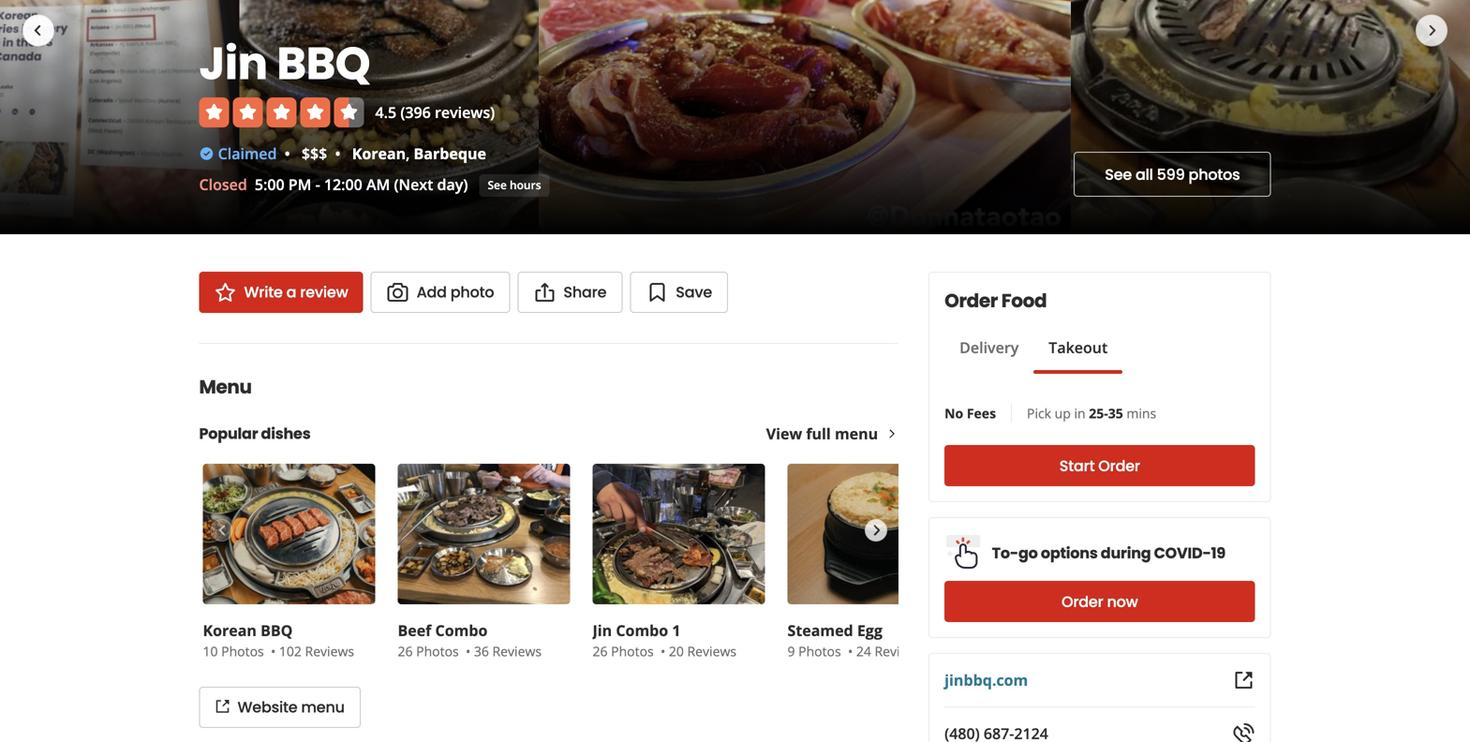 Task type: describe. For each thing, give the bounding box(es) containing it.
barbeque link
[[414, 143, 486, 164]]

pick
[[1028, 405, 1052, 422]]

website menu link
[[199, 687, 361, 728]]

(396 reviews) link
[[401, 102, 495, 122]]

order now button
[[945, 581, 1256, 623]]

9
[[788, 643, 795, 660]]

16 external link v2 image
[[215, 699, 230, 714]]

photos for korean
[[221, 643, 264, 660]]

24 camera v2 image
[[387, 281, 409, 304]]

start
[[1060, 456, 1095, 477]]

102 reviews
[[279, 643, 354, 660]]

0 horizontal spatial menu
[[301, 697, 345, 718]]

korean , barbeque
[[352, 143, 486, 164]]

36 reviews
[[474, 643, 542, 660]]

write
[[244, 282, 283, 303]]

closed
[[199, 174, 247, 195]]

next image
[[1422, 19, 1445, 42]]

beef combo 26 photos
[[398, 621, 488, 660]]

now
[[1108, 592, 1139, 613]]

beef
[[398, 621, 432, 641]]

4.5
[[375, 102, 397, 122]]

day)
[[437, 174, 468, 195]]

combo for beef
[[435, 621, 488, 641]]

view full menu
[[767, 424, 879, 444]]

reviews for jin combo 1
[[688, 643, 737, 660]]

see all 599 photos
[[1106, 164, 1241, 185]]

go
[[1019, 543, 1038, 564]]

jin for jin bbq
[[199, 32, 268, 95]]

photos for steamed
[[799, 643, 842, 660]]

korean bbq image
[[203, 464, 375, 605]]

20
[[669, 643, 684, 660]]

24 phone v2 image
[[1233, 723, 1256, 743]]

photo
[[451, 282, 494, 303]]

see for see all 599 photos
[[1106, 164, 1133, 185]]

1 vertical spatial order
[[1099, 456, 1141, 477]]

24 star v2 image
[[214, 281, 237, 304]]

19
[[1212, 543, 1226, 564]]

view full menu link
[[767, 424, 899, 444]]

photo of jin bbq - mesa, az, us. yes! its that good image
[[0, 0, 239, 234]]

combo for jin
[[616, 621, 669, 641]]

24
[[857, 643, 872, 660]]

1
[[673, 621, 681, 641]]

share button
[[518, 272, 623, 313]]

order food
[[945, 288, 1047, 314]]

popular dishes
[[199, 423, 311, 444]]

jinbbq.com
[[945, 670, 1029, 690]]

closed 5:00 pm - 12:00 am (next day)
[[199, 174, 468, 195]]

write a review
[[244, 282, 348, 303]]

see hours
[[488, 177, 541, 193]]

photos for beef
[[416, 643, 459, 660]]

barbeque
[[414, 143, 486, 164]]

korean for 10
[[203, 621, 257, 641]]

24 external link v2 image
[[1233, 669, 1256, 692]]

add photo link
[[371, 272, 510, 313]]

order now
[[1062, 592, 1139, 613]]

menu element
[[169, 343, 964, 728]]

delivery
[[960, 338, 1019, 358]]

previous image for next icon
[[211, 519, 231, 542]]

add photo
[[417, 282, 494, 303]]

20 reviews
[[669, 643, 737, 660]]

no
[[945, 405, 964, 422]]

order for food
[[945, 288, 998, 314]]

share
[[564, 282, 607, 303]]

takeout tab panel
[[945, 374, 1123, 382]]

1 photo of jin bbq - mesa, az, us. image from the left
[[239, 0, 539, 234]]

jin combo 1 26 photos
[[593, 621, 681, 660]]

no fees
[[945, 405, 997, 422]]

save
[[676, 282, 713, 303]]

popular
[[199, 423, 258, 444]]

12:00
[[324, 174, 363, 195]]

steamed egg 9 photos
[[788, 621, 883, 660]]

egg
[[858, 621, 883, 641]]

2 photo of jin bbq - mesa, az, us. image from the left
[[539, 0, 1072, 234]]

24 reviews
[[857, 643, 924, 660]]

24 save outline v2 image
[[646, 281, 669, 304]]

jin for jin combo 1 26 photos
[[593, 621, 612, 641]]



Task type: vqa. For each thing, say whether or not it's contained in the screenshot.
the barbeque
yes



Task type: locate. For each thing, give the bounding box(es) containing it.
dishes
[[261, 423, 311, 444]]

3 photo of jin bbq - mesa, az, us. image from the left
[[1072, 0, 1471, 234]]

0 vertical spatial menu
[[835, 424, 879, 444]]

1 combo from the left
[[435, 621, 488, 641]]

2 photos from the left
[[416, 643, 459, 660]]

2 combo from the left
[[616, 621, 669, 641]]

bbq up 102
[[261, 621, 293, 641]]

0 vertical spatial order
[[945, 288, 998, 314]]

-
[[316, 174, 320, 195]]

0 horizontal spatial 26
[[398, 643, 413, 660]]

0 horizontal spatial previous image
[[26, 19, 49, 42]]

1 horizontal spatial menu
[[835, 424, 879, 444]]

2 vertical spatial order
[[1062, 592, 1104, 613]]

1 horizontal spatial jin
[[593, 621, 612, 641]]

korean bbq 10 photos
[[203, 621, 293, 660]]

24 share v2 image
[[534, 281, 556, 304]]

order right start
[[1099, 456, 1141, 477]]

a
[[287, 282, 297, 303]]

menu right website
[[301, 697, 345, 718]]

102
[[279, 643, 302, 660]]

review
[[300, 282, 348, 303]]

up
[[1055, 405, 1071, 422]]

menu left 14 chevron right outline icon on the bottom right
[[835, 424, 879, 444]]

combo up 36 at left
[[435, 621, 488, 641]]

reviews right 36 at left
[[493, 643, 542, 660]]

website
[[238, 697, 298, 718]]

4.5 (396 reviews)
[[375, 102, 495, 122]]

1 vertical spatial jin
[[593, 621, 612, 641]]

order for now
[[1062, 592, 1104, 613]]

combo inside jin combo 1 26 photos
[[616, 621, 669, 641]]

combo left the 1
[[616, 621, 669, 641]]

am
[[367, 174, 390, 195]]

photo of jin bbq - mesa, az, us. image
[[239, 0, 539, 234], [539, 0, 1072, 234], [1072, 0, 1471, 234]]

jin combo 1 image
[[593, 464, 765, 605]]

in
[[1075, 405, 1086, 422]]

see
[[1106, 164, 1133, 185], [488, 177, 507, 193]]

see for see hours
[[488, 177, 507, 193]]

26 down beef
[[398, 643, 413, 660]]

reviews right 102
[[305, 643, 354, 660]]

0 horizontal spatial see
[[488, 177, 507, 193]]

previous image for next image
[[26, 19, 49, 42]]

0 horizontal spatial combo
[[435, 621, 488, 641]]

2 26 from the left
[[593, 643, 608, 660]]

$$$
[[302, 143, 327, 164]]

reviews right 24
[[875, 643, 924, 660]]

full
[[807, 424, 831, 444]]

covid-
[[1155, 543, 1212, 564]]

order
[[945, 288, 998, 314], [1099, 456, 1141, 477], [1062, 592, 1104, 613]]

jin up 4.5 star rating image in the left top of the page
[[199, 32, 268, 95]]

tab list containing delivery
[[945, 337, 1123, 374]]

4.5 star rating image
[[199, 98, 364, 128]]

bbq
[[277, 32, 371, 95], [261, 621, 293, 641]]

2 reviews from the left
[[493, 643, 542, 660]]

10
[[203, 643, 218, 660]]

see left all
[[1106, 164, 1133, 185]]

pick up in 25-35 mins
[[1028, 405, 1157, 422]]

write a review link
[[199, 272, 363, 313]]

add
[[417, 282, 447, 303]]

bbq for jin bbq
[[277, 32, 371, 95]]

bbq up 4.5 star rating image in the left top of the page
[[277, 32, 371, 95]]

to-go options during covid-19
[[993, 543, 1226, 564]]

takeout
[[1049, 338, 1108, 358]]

see all 599 photos link
[[1075, 152, 1272, 197]]

reviews)
[[435, 102, 495, 122]]

1 vertical spatial korean
[[203, 621, 257, 641]]

photos inside steamed egg 9 photos
[[799, 643, 842, 660]]

bbq for korean bbq 10 photos
[[261, 621, 293, 641]]

photos right 10
[[221, 643, 264, 660]]

korean link
[[352, 143, 406, 164]]

5:00
[[255, 174, 285, 195]]

0 horizontal spatial jin
[[199, 32, 268, 95]]

4 photos from the left
[[799, 643, 842, 660]]

website menu
[[238, 697, 345, 718]]

start order button
[[945, 445, 1256, 487]]

reviews for beef combo
[[493, 643, 542, 660]]

korean inside korean bbq 10 photos
[[203, 621, 257, 641]]

reviews for steamed egg
[[875, 643, 924, 660]]

photos inside korean bbq 10 photos
[[221, 643, 264, 660]]

jin left the 1
[[593, 621, 612, 641]]

(396
[[401, 102, 431, 122]]

1 horizontal spatial previous image
[[211, 519, 231, 542]]

26
[[398, 643, 413, 660], [593, 643, 608, 660]]

1 26 from the left
[[398, 643, 413, 660]]

25-
[[1090, 405, 1109, 422]]

start order
[[1060, 456, 1141, 477]]

1 vertical spatial previous image
[[211, 519, 231, 542]]

combo inside beef combo 26 photos
[[435, 621, 488, 641]]

4 reviews from the left
[[875, 643, 924, 660]]

26 inside jin combo 1 26 photos
[[593, 643, 608, 660]]

reviews right 20
[[688, 643, 737, 660]]

3 photos from the left
[[611, 643, 654, 660]]

jin bbq
[[199, 32, 371, 95]]

tab list
[[945, 337, 1123, 374]]

bbq inside korean bbq 10 photos
[[261, 621, 293, 641]]

steamed
[[788, 621, 854, 641]]

0 horizontal spatial korean
[[203, 621, 257, 641]]

jin
[[199, 32, 268, 95], [593, 621, 612, 641]]

1 vertical spatial bbq
[[261, 621, 293, 641]]

1 horizontal spatial 26
[[593, 643, 608, 660]]

16 claim filled v2 image
[[199, 146, 214, 161]]

korean up 10
[[203, 621, 257, 641]]

korean for barbeque
[[352, 143, 406, 164]]

photos down the steamed
[[799, 643, 842, 660]]

to-
[[993, 543, 1019, 564]]

jinbbq.com link
[[945, 670, 1029, 690]]

save button
[[630, 272, 729, 313]]

0 vertical spatial previous image
[[26, 19, 49, 42]]

order left now
[[1062, 592, 1104, 613]]

order up delivery
[[945, 288, 998, 314]]

fees
[[967, 405, 997, 422]]

(next
[[394, 174, 433, 195]]

1 vertical spatial menu
[[301, 697, 345, 718]]

photos inside jin combo 1 26 photos
[[611, 643, 654, 660]]

14 chevron right outline image
[[886, 428, 899, 441]]

steamed egg image
[[788, 464, 960, 605]]

36
[[474, 643, 489, 660]]

1 horizontal spatial combo
[[616, 621, 669, 641]]

see hours link
[[479, 174, 550, 197]]

26 inside beef combo 26 photos
[[398, 643, 413, 660]]

hours
[[510, 177, 541, 193]]

korean
[[352, 143, 406, 164], [203, 621, 257, 641]]

,
[[406, 143, 410, 164]]

menu
[[199, 374, 252, 400]]

claimed
[[218, 143, 277, 164]]

previous image
[[26, 19, 49, 42], [211, 519, 231, 542]]

see left hours
[[488, 177, 507, 193]]

0 vertical spatial bbq
[[277, 32, 371, 95]]

photos
[[1189, 164, 1241, 185]]

599
[[1158, 164, 1186, 185]]

beef combo image
[[398, 464, 570, 605]]

korean up am
[[352, 143, 406, 164]]

1 reviews from the left
[[305, 643, 354, 660]]

food
[[1002, 288, 1047, 314]]

during
[[1101, 543, 1152, 564]]

photos
[[221, 643, 264, 660], [416, 643, 459, 660], [611, 643, 654, 660], [799, 643, 842, 660]]

reviews
[[305, 643, 354, 660], [493, 643, 542, 660], [688, 643, 737, 660], [875, 643, 924, 660]]

1 horizontal spatial see
[[1106, 164, 1133, 185]]

0 vertical spatial korean
[[352, 143, 406, 164]]

3 reviews from the left
[[688, 643, 737, 660]]

1 horizontal spatial korean
[[352, 143, 406, 164]]

reviews for korean bbq
[[305, 643, 354, 660]]

photos down beef
[[416, 643, 459, 660]]

pm
[[289, 174, 312, 195]]

35
[[1109, 405, 1124, 422]]

photos inside beef combo 26 photos
[[416, 643, 459, 660]]

0 vertical spatial jin
[[199, 32, 268, 95]]

1 photos from the left
[[221, 643, 264, 660]]

view
[[767, 424, 803, 444]]

menu
[[835, 424, 879, 444], [301, 697, 345, 718]]

26 left 20
[[593, 643, 608, 660]]

jin inside jin combo 1 26 photos
[[593, 621, 612, 641]]

all
[[1136, 164, 1154, 185]]

options
[[1041, 543, 1098, 564]]

mins
[[1127, 405, 1157, 422]]

photos left 20
[[611, 643, 654, 660]]

next image
[[866, 519, 887, 542]]



